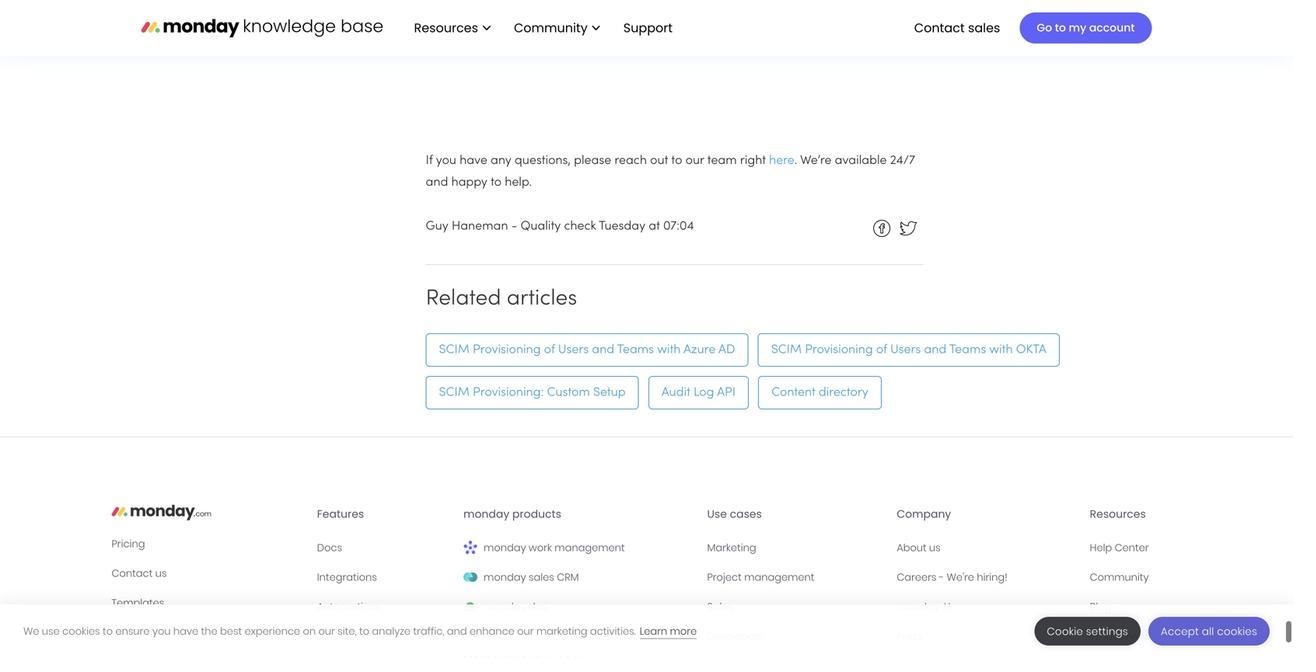Task type: describe. For each thing, give the bounding box(es) containing it.
and inside "dialog"
[[447, 625, 467, 639]]

dev
[[529, 600, 548, 614]]

scim provisioning: custom setup link
[[426, 376, 639, 410]]

hiring!
[[977, 571, 1008, 585]]

management inside "link"
[[555, 541, 625, 555]]

don't
[[651, 18, 679, 30]]

monday.com logo image
[[141, 11, 383, 44]]

have inside "dialog"
[[173, 625, 198, 639]]

content directory link
[[759, 376, 882, 410]]

marketing link
[[707, 540, 885, 557]]

to inside . we're available 24/7 and happy to help.
[[491, 177, 502, 189]]

newly
[[426, 0, 460, 8]]

monday for monday products
[[464, 507, 510, 522]]

pricing link
[[112, 536, 305, 553]]

created
[[463, 0, 507, 8]]

contact us
[[112, 567, 167, 581]]

any inside the newly created users via scim provisioning receive a "welcome to monday" email around 1 hour after being created. they don't receive any invitation emails.
[[726, 18, 747, 30]]

integrations link
[[317, 569, 451, 586]]

to inside the newly created users via scim provisioning receive a "welcome to monday" email around 1 hour after being created. they don't receive any invitation emails.
[[780, 0, 791, 8]]

sales for contact
[[968, 19, 1001, 36]]

docs link
[[317, 540, 451, 557]]

accept all cookies
[[1161, 625, 1258, 639]]

articles
[[507, 289, 577, 310]]

1 vertical spatial receive
[[682, 18, 723, 30]]

.
[[795, 155, 798, 167]]

traffic,
[[413, 625, 444, 639]]

users for okta
[[891, 345, 921, 356]]

sales link
[[707, 599, 885, 616]]

1
[[470, 18, 474, 30]]

monday for monday sales crm
[[484, 571, 526, 585]]

monday products
[[464, 507, 562, 522]]

newly created users via scim provisioning receive a "welcome to monday" email around 1 hour after being created. they don't receive any invitation emails.
[[426, 0, 880, 30]]

monday"
[[795, 0, 846, 8]]

use
[[707, 507, 727, 522]]

sales for monday
[[529, 571, 555, 585]]

automations link
[[317, 599, 451, 616]]

work
[[529, 541, 552, 555]]

0 vertical spatial you
[[436, 155, 457, 167]]

learn more link
[[640, 625, 697, 640]]

users
[[510, 0, 539, 8]]

we
[[23, 625, 39, 639]]

list containing resources
[[399, 0, 685, 56]]

monday dev
[[484, 600, 548, 614]]

related articles
[[426, 289, 577, 310]]

learn
[[640, 625, 668, 639]]

use
[[42, 625, 60, 639]]

scim provisioning of users and teams with okta link
[[758, 334, 1060, 367]]

api
[[717, 387, 736, 399]]

what's new
[[1090, 630, 1147, 644]]

here link
[[769, 155, 795, 167]]

integrations
[[317, 571, 377, 585]]

1 horizontal spatial resources
[[1090, 507, 1146, 522]]

project
[[707, 571, 742, 585]]

what's
[[1090, 630, 1123, 644]]

directory
[[819, 387, 869, 399]]

what's new link
[[1090, 628, 1182, 646]]

analyze
[[372, 625, 411, 639]]

related
[[426, 289, 501, 310]]

press
[[897, 630, 923, 644]]

content directory
[[772, 387, 869, 399]]

at
[[649, 221, 660, 233]]

provisioning for scim provisioning of users and teams with okta
[[805, 345, 873, 356]]

we're
[[947, 571, 975, 585]]

after
[[507, 18, 533, 30]]

smb
[[112, 626, 132, 640]]

community link for resources link
[[506, 15, 608, 41]]

support
[[624, 19, 673, 36]]

and for help.
[[426, 177, 448, 189]]

careers - we're hiring!
[[897, 571, 1008, 585]]

experience
[[245, 625, 300, 639]]

docs
[[317, 541, 342, 555]]

if you have any questions, please reach out to our team right here
[[426, 155, 795, 167]]

custom
[[547, 387, 590, 399]]

go to my account link
[[1020, 12, 1152, 44]]

and for azure
[[592, 345, 615, 356]]

contact us link
[[112, 565, 305, 583]]

best
[[220, 625, 242, 639]]

audit log api
[[662, 387, 736, 399]]

being
[[536, 18, 569, 30]]

about us link
[[897, 540, 1078, 557]]

new
[[1126, 630, 1147, 644]]

cookies for use
[[62, 625, 100, 639]]

my
[[1069, 20, 1087, 35]]

cases
[[730, 507, 762, 522]]

smb link
[[112, 625, 305, 642]]

project management link
[[707, 569, 885, 586]]

monday-u link
[[897, 599, 1078, 616]]

help.
[[505, 177, 532, 189]]

2 horizontal spatial our
[[686, 155, 704, 167]]

monday for monday work management
[[484, 541, 526, 555]]

cookie settings button
[[1035, 618, 1141, 646]]

about
[[897, 541, 927, 555]]

company
[[897, 507, 952, 522]]

monday sales crm link
[[464, 569, 695, 586]]

products
[[513, 507, 562, 522]]

0 vertical spatial -
[[512, 221, 517, 233]]

email
[[849, 0, 880, 8]]

contact for contact us
[[112, 567, 153, 581]]

help center
[[1090, 541, 1149, 555]]



Task type: locate. For each thing, give the bounding box(es) containing it.
0 horizontal spatial any
[[491, 155, 512, 167]]

scim down the related
[[439, 345, 470, 356]]

monday-u
[[897, 600, 951, 614]]

1 horizontal spatial sales
[[968, 19, 1001, 36]]

dialog containing cookie settings
[[0, 605, 1294, 659]]

happy
[[452, 177, 488, 189]]

1 horizontal spatial you
[[436, 155, 457, 167]]

us up templates
[[155, 567, 167, 581]]

resources link
[[406, 15, 499, 41]]

. we're available 24/7 and happy to help.
[[426, 155, 915, 189]]

1 horizontal spatial us
[[930, 541, 941, 555]]

community link down via
[[506, 15, 608, 41]]

1 vertical spatial any
[[491, 155, 512, 167]]

list
[[399, 0, 685, 56]]

any up the help.
[[491, 155, 512, 167]]

1 provisioning from the left
[[473, 345, 541, 356]]

monday up footer wm logo
[[464, 507, 510, 522]]

1 horizontal spatial have
[[460, 155, 488, 167]]

resources up help center
[[1090, 507, 1146, 522]]

scim for scim provisioning: custom setup
[[439, 387, 470, 399]]

and
[[426, 177, 448, 189], [592, 345, 615, 356], [924, 345, 947, 356], [447, 625, 467, 639]]

monday dev product management software image
[[464, 600, 478, 614]]

management up monday sales crm link
[[555, 541, 625, 555]]

community down help center
[[1090, 571, 1149, 585]]

provisioning for scim provisioning of users and teams with azure ad
[[473, 345, 541, 356]]

you right if
[[436, 155, 457, 167]]

2 of from the left
[[876, 345, 887, 356]]

community link inside main element
[[506, 15, 608, 41]]

available
[[835, 155, 887, 167]]

scim inside scim provisioning of users and teams with okta link
[[771, 345, 802, 356]]

2 with from the left
[[990, 345, 1013, 356]]

1 horizontal spatial with
[[990, 345, 1013, 356]]

1 vertical spatial community link
[[1090, 569, 1182, 586]]

monday dev link
[[464, 599, 695, 616]]

1 horizontal spatial management
[[745, 571, 815, 585]]

careers
[[897, 571, 937, 585]]

cookies right all
[[1217, 625, 1258, 639]]

here
[[769, 155, 795, 167]]

teams for azure
[[617, 345, 654, 356]]

about us
[[897, 541, 941, 555]]

all
[[1202, 625, 1215, 639]]

our right on
[[319, 625, 335, 639]]

careers - we're hiring! link
[[897, 569, 1078, 586]]

guy
[[426, 221, 449, 233]]

0 horizontal spatial with
[[657, 345, 681, 356]]

1 vertical spatial contact
[[112, 567, 153, 581]]

more
[[670, 625, 697, 639]]

monday inside monday work management "link"
[[484, 541, 526, 555]]

sales
[[707, 600, 734, 614]]

we use cookies to ensure you have the best experience on our site, to analyze traffic, and enhance our marketing activities. learn more
[[23, 625, 697, 639]]

1 horizontal spatial our
[[517, 625, 534, 639]]

any down the "welcome
[[726, 18, 747, 30]]

receive down a
[[682, 18, 723, 30]]

1 cookies from the left
[[62, 625, 100, 639]]

1 horizontal spatial users
[[891, 345, 921, 356]]

scim for scim provisioning of users and teams with okta
[[771, 345, 802, 356]]

- left quality
[[512, 221, 517, 233]]

1 vertical spatial community
[[1090, 571, 1149, 585]]

u
[[944, 600, 951, 614]]

1 horizontal spatial of
[[876, 345, 887, 356]]

0 vertical spatial community link
[[506, 15, 608, 41]]

around
[[426, 18, 467, 30]]

1 horizontal spatial community link
[[1090, 569, 1182, 586]]

- left we're
[[940, 571, 944, 585]]

1 vertical spatial -
[[940, 571, 944, 585]]

management
[[555, 541, 625, 555], [745, 571, 815, 585]]

0 horizontal spatial users
[[558, 345, 589, 356]]

site,
[[338, 625, 357, 639]]

monday up enhance
[[484, 600, 526, 614]]

1 horizontal spatial -
[[940, 571, 944, 585]]

questions,
[[515, 155, 571, 167]]

scim up created.
[[563, 0, 593, 8]]

contact for contact sales
[[915, 19, 965, 36]]

cookies for all
[[1217, 625, 1258, 639]]

activities.
[[590, 625, 636, 639]]

tuesday
[[599, 221, 646, 233]]

scim inside scim provisioning: custom setup link
[[439, 387, 470, 399]]

with for okta
[[990, 345, 1013, 356]]

you inside "dialog"
[[152, 625, 171, 639]]

with left okta
[[990, 345, 1013, 356]]

haneman
[[452, 221, 508, 233]]

to left ensure
[[103, 625, 113, 639]]

07:04
[[663, 221, 694, 233]]

quality
[[521, 221, 561, 233]]

invitation
[[750, 18, 801, 30]]

0 horizontal spatial you
[[152, 625, 171, 639]]

to left the help.
[[491, 177, 502, 189]]

2 teams from the left
[[950, 345, 986, 356]]

to
[[780, 0, 791, 8], [1055, 20, 1066, 35], [672, 155, 682, 167], [491, 177, 502, 189], [103, 625, 113, 639], [359, 625, 370, 639]]

they
[[621, 18, 648, 30]]

you
[[436, 155, 457, 167], [152, 625, 171, 639]]

to right site,
[[359, 625, 370, 639]]

the
[[201, 625, 218, 639]]

0 vertical spatial management
[[555, 541, 625, 555]]

0 horizontal spatial community link
[[506, 15, 608, 41]]

us for contact us
[[155, 567, 167, 581]]

blog link
[[1090, 599, 1182, 616]]

to inside main element
[[1055, 20, 1066, 35]]

provisioning
[[596, 0, 665, 8]]

2 provisioning from the left
[[805, 345, 873, 356]]

of for scim provisioning of users and teams with okta
[[876, 345, 887, 356]]

0 horizontal spatial teams
[[617, 345, 654, 356]]

0 horizontal spatial of
[[544, 345, 555, 356]]

developers
[[707, 630, 764, 644]]

cookie
[[1047, 625, 1084, 639]]

monday for monday dev
[[484, 600, 526, 614]]

provisioning
[[473, 345, 541, 356], [805, 345, 873, 356]]

cookies inside button
[[1217, 625, 1258, 639]]

hour
[[478, 18, 503, 30]]

scim inside "scim provisioning of users and teams with azure ad" link
[[439, 345, 470, 356]]

azure
[[684, 345, 716, 356]]

setup
[[593, 387, 626, 399]]

monday sales crm
[[484, 571, 579, 585]]

0 horizontal spatial community
[[514, 19, 588, 36]]

of up content directory link
[[876, 345, 887, 356]]

monday right footer wm logo
[[484, 541, 526, 555]]

0 horizontal spatial cookies
[[62, 625, 100, 639]]

0 vertical spatial have
[[460, 155, 488, 167]]

templates
[[112, 597, 164, 611]]

1 horizontal spatial cookies
[[1217, 625, 1258, 639]]

0 vertical spatial sales
[[968, 19, 1001, 36]]

1 horizontal spatial teams
[[950, 345, 986, 356]]

cookies right use
[[62, 625, 100, 639]]

to right the out
[[672, 155, 682, 167]]

1 of from the left
[[544, 345, 555, 356]]

press link
[[897, 628, 1078, 646]]

okta
[[1016, 345, 1047, 356]]

scim inside the newly created users via scim provisioning receive a "welcome to monday" email around 1 hour after being created. they don't receive any invitation emails.
[[563, 0, 593, 8]]

sales left go
[[968, 19, 1001, 36]]

0 vertical spatial resources
[[414, 19, 478, 36]]

0 horizontal spatial our
[[319, 625, 335, 639]]

log
[[694, 387, 714, 399]]

teams up setup
[[617, 345, 654, 356]]

management down marketing link
[[745, 571, 815, 585]]

our down monday dev
[[517, 625, 534, 639]]

and for okta
[[924, 345, 947, 356]]

monday inside monday sales crm link
[[484, 571, 526, 585]]

features
[[317, 507, 364, 522]]

audit log api link
[[649, 376, 749, 410]]

scim
[[563, 0, 593, 8], [439, 345, 470, 356], [771, 345, 802, 356], [439, 387, 470, 399]]

resources inside main element
[[414, 19, 478, 36]]

1 vertical spatial sales
[[529, 571, 555, 585]]

emails.
[[804, 18, 844, 30]]

please
[[574, 155, 612, 167]]

us for about us
[[930, 541, 941, 555]]

community down via
[[514, 19, 588, 36]]

crm
[[557, 571, 579, 585]]

0 horizontal spatial management
[[555, 541, 625, 555]]

1 vertical spatial resources
[[1090, 507, 1146, 522]]

teams left okta
[[950, 345, 986, 356]]

1 horizontal spatial contact
[[915, 19, 965, 36]]

automations
[[317, 600, 381, 614]]

a
[[711, 0, 719, 8]]

crm icon footer image
[[464, 571, 478, 585]]

provisioning up directory
[[805, 345, 873, 356]]

guy haneman                          - quality check tuesday at 07:04
[[426, 221, 694, 233]]

1 vertical spatial management
[[745, 571, 815, 585]]

0 horizontal spatial resources
[[414, 19, 478, 36]]

monday inside monday dev link
[[484, 600, 526, 614]]

if
[[426, 155, 433, 167]]

teams
[[617, 345, 654, 356], [950, 345, 986, 356]]

dialog
[[0, 605, 1294, 659]]

files link
[[317, 628, 451, 646]]

0 horizontal spatial contact
[[112, 567, 153, 581]]

0 horizontal spatial -
[[512, 221, 517, 233]]

0 horizontal spatial provisioning
[[473, 345, 541, 356]]

1 horizontal spatial any
[[726, 18, 747, 30]]

"welcome
[[722, 0, 777, 8]]

0 horizontal spatial have
[[173, 625, 198, 639]]

contact inside main element
[[915, 19, 965, 36]]

out
[[650, 155, 668, 167]]

team
[[708, 155, 737, 167]]

cookie settings
[[1047, 625, 1129, 639]]

to up invitation
[[780, 0, 791, 8]]

0 horizontal spatial us
[[155, 567, 167, 581]]

us right about
[[930, 541, 941, 555]]

community link for help center link
[[1090, 569, 1182, 586]]

1 with from the left
[[657, 345, 681, 356]]

community link
[[506, 15, 608, 41], [1090, 569, 1182, 586]]

files
[[317, 630, 338, 644]]

of
[[544, 345, 555, 356], [876, 345, 887, 356]]

with for azure
[[657, 345, 681, 356]]

0 vertical spatial receive
[[668, 0, 708, 8]]

scim left provisioning: in the left bottom of the page
[[439, 387, 470, 399]]

1 horizontal spatial community
[[1090, 571, 1149, 585]]

sales inside main element
[[968, 19, 1001, 36]]

any
[[726, 18, 747, 30], [491, 155, 512, 167]]

1 vertical spatial have
[[173, 625, 198, 639]]

to right go
[[1055, 20, 1066, 35]]

monday up monday dev
[[484, 571, 526, 585]]

0 vertical spatial us
[[930, 541, 941, 555]]

have left "the"
[[173, 625, 198, 639]]

footer wm logo image
[[464, 541, 478, 555]]

you right ensure
[[152, 625, 171, 639]]

teams for okta
[[950, 345, 986, 356]]

accept all cookies button
[[1149, 618, 1270, 646]]

provisioning up provisioning: in the left bottom of the page
[[473, 345, 541, 356]]

enhance
[[470, 625, 515, 639]]

1 horizontal spatial provisioning
[[805, 345, 873, 356]]

resources down newly
[[414, 19, 478, 36]]

0 vertical spatial any
[[726, 18, 747, 30]]

1 users from the left
[[558, 345, 589, 356]]

sales left 'crm'
[[529, 571, 555, 585]]

accept
[[1161, 625, 1199, 639]]

2 cookies from the left
[[1217, 625, 1258, 639]]

0 horizontal spatial sales
[[529, 571, 555, 585]]

marketing
[[537, 625, 588, 639]]

center
[[1115, 541, 1149, 555]]

help center link
[[1090, 540, 1182, 557]]

and inside . we're available 24/7 and happy to help.
[[426, 177, 448, 189]]

0 vertical spatial contact
[[915, 19, 965, 36]]

our left team
[[686, 155, 704, 167]]

community inside main element
[[514, 19, 588, 36]]

0 vertical spatial community
[[514, 19, 588, 36]]

community link up blog link
[[1090, 569, 1182, 586]]

receive left a
[[668, 0, 708, 8]]

users for azure
[[558, 345, 589, 356]]

of up scim provisioning: custom setup link
[[544, 345, 555, 356]]

settings
[[1086, 625, 1129, 639]]

main element
[[399, 0, 1152, 56]]

we're
[[801, 155, 832, 167]]

scim up the content
[[771, 345, 802, 356]]

1 teams from the left
[[617, 345, 654, 356]]

with left azure
[[657, 345, 681, 356]]

1 vertical spatial you
[[152, 625, 171, 639]]

of for scim provisioning of users and teams with azure ad
[[544, 345, 555, 356]]

have up happy
[[460, 155, 488, 167]]

use cases
[[707, 507, 762, 522]]

2 users from the left
[[891, 345, 921, 356]]

monday logo image
[[112, 500, 211, 525]]

1 vertical spatial us
[[155, 567, 167, 581]]

scim for scim provisioning of users and teams with azure ad
[[439, 345, 470, 356]]



Task type: vqa. For each thing, say whether or not it's contained in the screenshot.
Open up your monday.com account
no



